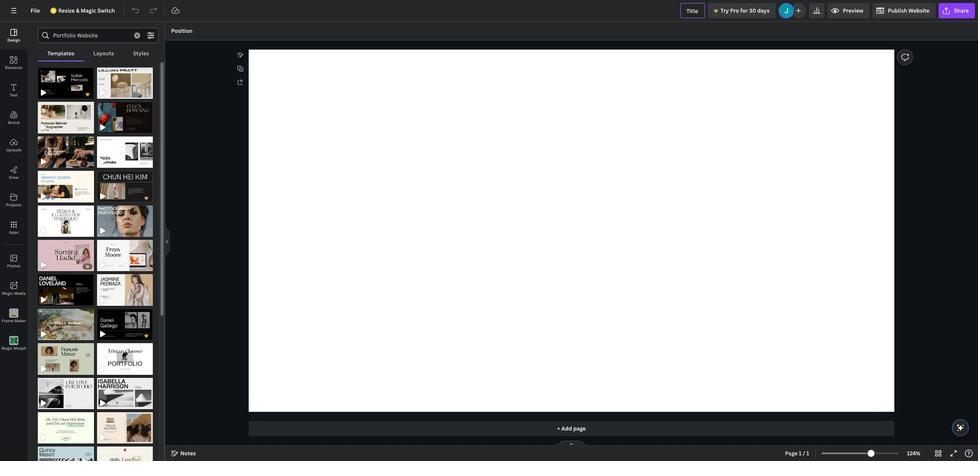 Task type: vqa. For each thing, say whether or not it's contained in the screenshot.
Create A Design
no



Task type: describe. For each thing, give the bounding box(es) containing it.
design illustration portfolio website in pastel green  black  green  colored experimental style group
[[38, 409, 94, 445]]

architecture / interior design portfolio website in black  ivory  light modern minimal style group
[[97, 63, 153, 99]]

design - illustration portfolio website in white  black  light experimental style group
[[97, 339, 153, 375]]

photography portfolio website in black  orange  white  dark modern minimal style group
[[38, 270, 94, 306]]

photography portfolio website in grey  black  light experimental style group
[[38, 374, 94, 410]]

modeling portfolio website in beige  black  warm neutral classic minimal style group
[[97, 409, 153, 445]]

main menu bar
[[0, 0, 978, 22]]

Design title text field
[[680, 3, 705, 18]]

photography portfolio website in white  black  light modern minimal style group
[[97, 201, 153, 237]]

design graphic design portfolio website in blue  warm neutral experimental style group
[[38, 167, 94, 203]]

photography portfolio website in beige  gold  brown  warm neutral modern minimal style group
[[97, 270, 153, 306]]

general photography photography website in beige and dark brown curated editorial style group
[[38, 305, 94, 341]]

architecture / interior design portfolio website in white  black  light modern minimal style group
[[97, 132, 153, 168]]

modeling portfolio website in pastel pink  pastel blue  black  colored experimental style group
[[38, 236, 94, 272]]

modeling portfolio website in black  white  grey  dark modern minimal style group
[[97, 305, 153, 341]]

brand designer portfolio website in beige black bronze warm classic style group
[[97, 443, 153, 462]]



Task type: locate. For each thing, give the bounding box(es) containing it.
show pages image
[[553, 441, 590, 447]]

design - branding portfolio website in white  grey  black  light classic minimal style group
[[97, 236, 153, 272]]

photography portfolio website in light blue  black  grey  colored modern minimal style group
[[38, 443, 94, 462]]

side panel tab list
[[0, 22, 28, 358]]

general photography photography website in white and brown curated editorial style group
[[38, 132, 94, 168]]

design  illustration portfolio website in black  white  dark modern minimal style group
[[38, 63, 94, 99]]

design illustration portfolio website in white  black  light classic minimal style group
[[38, 201, 94, 237]]

modeling portfolio website in olive green  light brown  black  colored experimental style group
[[38, 339, 94, 375]]

Zoom button
[[901, 448, 926, 460]]

hide image
[[165, 224, 170, 260]]

architecture / interior design portfolio website in black  white  dark modern minimal style group
[[97, 167, 153, 203]]

Search Website templates search field
[[53, 28, 130, 43]]

photography portfolio website in beige  black  warm neutral modern minimal style group
[[38, 98, 94, 134]]

photography portfolio website in grey  black  light modern minimal style group
[[97, 374, 153, 410]]

traditional art portfolio website in black  blue  ivory  dark experimental style group
[[97, 98, 153, 134]]



